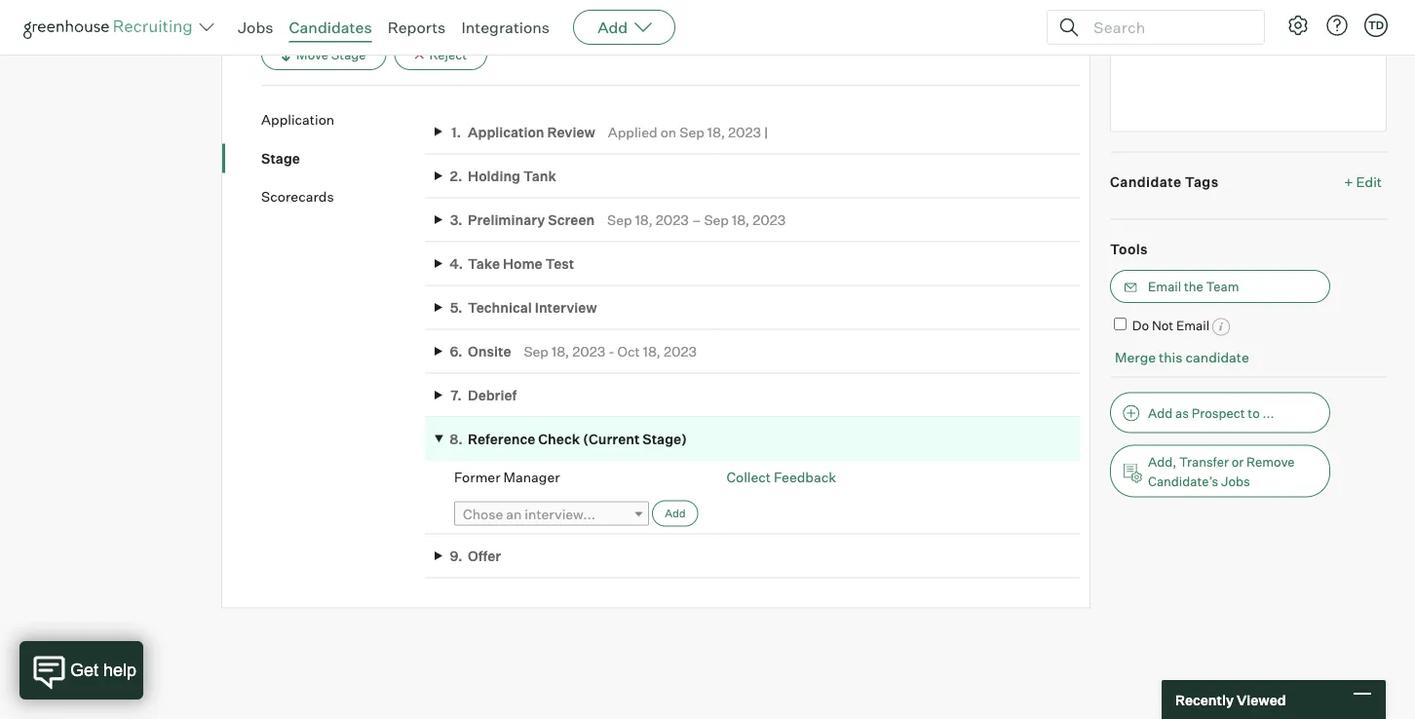 Task type: locate. For each thing, give the bounding box(es) containing it.
0 horizontal spatial add
[[598, 18, 628, 37]]

2 horizontal spatial add
[[1149, 406, 1173, 421]]

add,
[[1149, 454, 1177, 470]]

1 vertical spatial add
[[1149, 406, 1173, 421]]

+ edit
[[1345, 173, 1383, 190]]

offer
[[468, 548, 501, 565]]

note
[[1163, 7, 1197, 24]]

technical
[[468, 299, 532, 316]]

a
[[1152, 7, 1160, 24]]

email the team button
[[1111, 270, 1331, 304]]

transfer
[[1180, 454, 1230, 470]]

make a note
[[1111, 7, 1197, 24]]

|
[[765, 124, 769, 141]]

td
[[1369, 19, 1385, 32]]

an
[[506, 506, 522, 523]]

sep right –
[[704, 212, 729, 229]]

reports
[[388, 18, 446, 37]]

1 vertical spatial email
[[1177, 318, 1210, 334]]

1 vertical spatial jobs
[[1222, 474, 1251, 490]]

email right 'not'
[[1177, 318, 1210, 334]]

0 vertical spatial stage
[[331, 47, 366, 62]]

sep down 5. technical interview
[[524, 343, 549, 360]]

move
[[297, 47, 329, 62]]

add link
[[653, 501, 699, 527]]

sep
[[680, 124, 705, 141], [608, 212, 633, 229], [704, 212, 729, 229], [524, 343, 549, 360]]

job
[[23, 1, 51, 20]]

0 vertical spatial add
[[598, 18, 628, 37]]

2023 right oct
[[664, 343, 697, 360]]

3.
[[450, 212, 463, 229]]

stage down candidates 'link'
[[331, 47, 366, 62]]

jobs link
[[238, 18, 274, 37]]

not
[[1153, 318, 1174, 334]]

7.
[[451, 387, 462, 404]]

2023
[[728, 124, 762, 141], [656, 212, 689, 229], [753, 212, 786, 229], [573, 343, 606, 360], [664, 343, 697, 360]]

0 vertical spatial jobs
[[238, 18, 274, 37]]

recently
[[1176, 692, 1235, 709]]

1.
[[452, 124, 461, 141]]

add inside button
[[1149, 406, 1173, 421]]

the
[[1185, 279, 1204, 295]]

reports link
[[388, 18, 446, 37]]

7. debrief
[[451, 387, 517, 404]]

merge this candidate link
[[1116, 349, 1250, 366]]

application up 2. holding tank
[[468, 124, 545, 141]]

do
[[1133, 318, 1150, 334]]

None text field
[[1111, 35, 1388, 132]]

td button
[[1361, 10, 1393, 41]]

sep right on
[[680, 124, 705, 141]]

take
[[468, 256, 500, 273]]

email left the
[[1149, 279, 1182, 295]]

4. take home test
[[450, 256, 575, 273]]

application up the stage link on the left top of page
[[261, 111, 335, 129]]

...
[[1263, 406, 1275, 421]]

move stage button
[[261, 38, 387, 71]]

onsite
[[468, 343, 511, 360]]

0 horizontal spatial stage
[[261, 150, 300, 167]]

oct
[[618, 343, 640, 360]]

9. offer
[[450, 548, 501, 565]]

stage)
[[643, 431, 687, 448]]

or
[[1232, 454, 1245, 470]]

18,
[[708, 124, 725, 141], [636, 212, 653, 229], [732, 212, 750, 229], [552, 343, 570, 360], [643, 343, 661, 360]]

0 horizontal spatial jobs
[[238, 18, 274, 37]]

interview
[[535, 299, 597, 316]]

integrations link
[[462, 18, 550, 37]]

0 vertical spatial email
[[1149, 279, 1182, 295]]

setup
[[54, 1, 98, 20]]

1 horizontal spatial jobs
[[1222, 474, 1251, 490]]

email the team
[[1149, 279, 1240, 295]]

scorecards
[[261, 188, 334, 206]]

viewed
[[1237, 692, 1287, 709]]

stage up scorecards
[[261, 150, 300, 167]]

18, down 'interview'
[[552, 343, 570, 360]]

job setup link
[[23, 0, 172, 22]]

1 horizontal spatial stage
[[331, 47, 366, 62]]

td button
[[1365, 14, 1389, 37]]

jobs down the or
[[1222, 474, 1251, 490]]

candidate
[[1186, 349, 1250, 366]]

@mentions link
[[1326, 6, 1388, 25]]

edit
[[1357, 173, 1383, 190]]

scorecards link
[[261, 188, 425, 207]]

stage link
[[261, 149, 425, 168]]

2 vertical spatial add
[[665, 507, 686, 521]]

screen
[[548, 212, 595, 229]]

job setup
[[23, 1, 98, 20]]

greenhouse recruiting image
[[23, 16, 199, 39]]

@mentions
[[1326, 8, 1388, 23]]

jobs up move stage button
[[238, 18, 274, 37]]

1 horizontal spatial add
[[665, 507, 686, 521]]

add
[[598, 18, 628, 37], [1149, 406, 1173, 421], [665, 507, 686, 521]]

Do Not Email checkbox
[[1115, 318, 1127, 331]]

email
[[1149, 279, 1182, 295], [1177, 318, 1210, 334]]

reject
[[429, 47, 467, 62]]

tags
[[1186, 173, 1219, 190]]

preliminary
[[468, 212, 546, 229]]

chose an interview...
[[463, 506, 596, 523]]

1. application review applied on  sep 18, 2023 |
[[452, 124, 769, 141]]



Task type: vqa. For each thing, say whether or not it's contained in the screenshot.


Task type: describe. For each thing, give the bounding box(es) containing it.
on
[[661, 124, 677, 141]]

chose an interview... link
[[454, 502, 650, 526]]

candidate tags
[[1111, 173, 1219, 190]]

6.
[[450, 343, 463, 360]]

check
[[539, 431, 580, 448]]

5. technical interview
[[450, 299, 597, 316]]

home
[[503, 256, 543, 273]]

2023 left the | in the right of the page
[[728, 124, 762, 141]]

18, right on
[[708, 124, 725, 141]]

8. reference check (current stage)
[[450, 431, 687, 448]]

add for add link
[[665, 507, 686, 521]]

(current
[[583, 431, 640, 448]]

2023 left the -
[[573, 343, 606, 360]]

18, right –
[[732, 212, 750, 229]]

interview...
[[525, 506, 596, 523]]

email inside button
[[1149, 279, 1182, 295]]

0 horizontal spatial application
[[261, 111, 335, 129]]

sep right screen
[[608, 212, 633, 229]]

merge this candidate
[[1116, 349, 1250, 366]]

2. holding tank
[[450, 168, 557, 185]]

collect
[[727, 469, 771, 486]]

prospect
[[1192, 406, 1246, 421]]

+
[[1345, 173, 1354, 190]]

test
[[546, 256, 575, 273]]

candidates link
[[289, 18, 372, 37]]

candidate
[[1111, 173, 1182, 190]]

candidates
[[289, 18, 372, 37]]

this
[[1160, 349, 1183, 366]]

add as prospect to ...
[[1149, 406, 1275, 421]]

application link
[[261, 110, 425, 130]]

as
[[1176, 406, 1190, 421]]

18, right oct
[[643, 343, 661, 360]]

configure image
[[1287, 14, 1311, 37]]

tank
[[524, 168, 557, 185]]

holding
[[468, 168, 521, 185]]

candidate's
[[1149, 474, 1219, 490]]

move stage
[[297, 47, 366, 62]]

add button
[[574, 10, 676, 45]]

make
[[1111, 7, 1148, 24]]

collect feedback link
[[727, 469, 837, 486]]

applied
[[608, 124, 658, 141]]

+ edit link
[[1340, 169, 1388, 195]]

chose
[[463, 506, 503, 523]]

4.
[[450, 256, 463, 273]]

Search text field
[[1089, 13, 1247, 41]]

add, transfer or remove candidate's jobs
[[1149, 454, 1295, 490]]

1 vertical spatial stage
[[261, 150, 300, 167]]

manager
[[504, 469, 560, 486]]

former
[[454, 469, 501, 486]]

2023 left –
[[656, 212, 689, 229]]

3. preliminary screen sep 18, 2023 – sep 18, 2023
[[450, 212, 786, 229]]

to
[[1249, 406, 1261, 421]]

jobs inside add, transfer or remove candidate's jobs
[[1222, 474, 1251, 490]]

2023 right –
[[753, 212, 786, 229]]

team
[[1207, 279, 1240, 295]]

18, left –
[[636, 212, 653, 229]]

9.
[[450, 548, 463, 565]]

reference
[[468, 431, 536, 448]]

add inside popup button
[[598, 18, 628, 37]]

add, transfer or remove candidate's jobs button
[[1111, 446, 1331, 498]]

-
[[609, 343, 615, 360]]

2.
[[450, 168, 463, 185]]

reject button
[[394, 38, 488, 71]]

stage inside move stage button
[[331, 47, 366, 62]]

8.
[[450, 431, 463, 448]]

remove
[[1247, 454, 1295, 470]]

debrief
[[468, 387, 517, 404]]

do not email
[[1133, 318, 1210, 334]]

integrations
[[462, 18, 550, 37]]

add for add as prospect to ...
[[1149, 406, 1173, 421]]

1 horizontal spatial application
[[468, 124, 545, 141]]

6. onsite sep 18, 2023 - oct 18, 2023
[[450, 343, 697, 360]]

feedback
[[774, 469, 837, 486]]

merge
[[1116, 349, 1157, 366]]

–
[[692, 212, 701, 229]]

review
[[548, 124, 596, 141]]

recently viewed
[[1176, 692, 1287, 709]]

5.
[[450, 299, 463, 316]]



